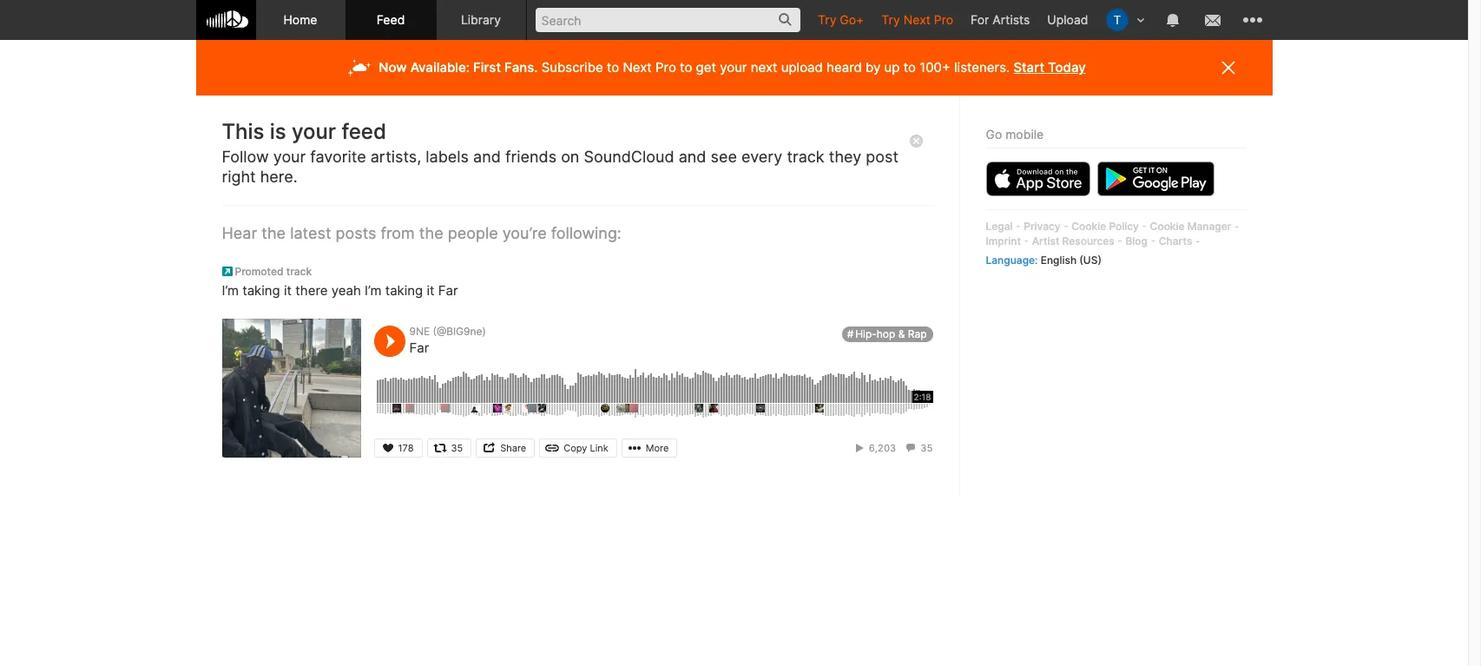 Task type: locate. For each thing, give the bounding box(es) containing it.
far inside 9ne            (@big9ne) far
[[410, 340, 429, 356]]

i'm
[[222, 282, 239, 299], [365, 282, 382, 299]]

35
[[451, 442, 463, 454], [921, 442, 933, 454]]

your right the get
[[720, 59, 747, 76]]

2 vertical spatial your
[[273, 148, 306, 166]]

cookie policy link
[[1072, 220, 1140, 233]]

0 horizontal spatial and
[[473, 148, 501, 166]]

favorite
[[310, 148, 366, 166]]

35 inside track stats element
[[921, 442, 933, 454]]

1 horizontal spatial and
[[679, 148, 707, 166]]

imprint link
[[986, 234, 1021, 247]]

to left the get
[[680, 59, 693, 76]]

track inside and see every track they post right here.
[[787, 148, 825, 166]]

your up the here.
[[273, 148, 306, 166]]

1 horizontal spatial 35
[[921, 442, 933, 454]]

0 vertical spatial next
[[904, 12, 931, 27]]

the right hear
[[262, 224, 286, 242]]

&
[[899, 327, 905, 340]]

1 horizontal spatial to
[[680, 59, 693, 76]]

0 horizontal spatial it
[[284, 282, 292, 299]]

latest
[[290, 224, 331, 242]]

taking down promoted
[[242, 282, 280, 299]]

0 vertical spatial pro
[[934, 12, 954, 27]]

imprint
[[986, 234, 1021, 247]]

follow your favorite artists, labels and friends on soundcloud
[[222, 148, 675, 166]]

next
[[904, 12, 931, 27], [623, 59, 652, 76]]

track: far by 9ne (@<a href="/big9ne">big9ne</a>) group
[[222, 265, 933, 465]]

from
[[381, 224, 415, 242]]

try
[[818, 12, 837, 27], [882, 12, 901, 27]]

try for try go+
[[818, 12, 837, 27]]

0 horizontal spatial the
[[262, 224, 286, 242]]

1 horizontal spatial track
[[787, 148, 825, 166]]

cookie
[[1072, 220, 1107, 233], [1151, 220, 1185, 233]]

i'm down promoted
[[222, 282, 239, 299]]

try left go+
[[818, 12, 837, 27]]

3 to from the left
[[904, 59, 916, 76]]

far up 9ne            (@big9ne) link
[[438, 282, 458, 299]]

try go+ link
[[810, 0, 873, 39]]

2 35 from the left
[[921, 442, 933, 454]]

feed link
[[346, 0, 436, 40]]

far down 9ne
[[410, 340, 429, 356]]

legal link
[[986, 220, 1013, 233]]

far inside promoted track i'm taking it there yeah i'm taking it far
[[438, 282, 458, 299]]

2 horizontal spatial to
[[904, 59, 916, 76]]

1 horizontal spatial taking
[[385, 282, 423, 299]]

1 35 from the left
[[451, 442, 463, 454]]

0 horizontal spatial 35
[[451, 442, 463, 454]]

0 horizontal spatial try
[[818, 12, 837, 27]]

for
[[971, 12, 990, 27]]

⁃ down cookie manager "link"
[[1196, 234, 1201, 247]]

copy link
[[564, 442, 609, 454]]

0 horizontal spatial taking
[[242, 282, 280, 299]]

fans.
[[505, 59, 538, 76]]

promoted
[[235, 265, 284, 278]]

2 try from the left
[[882, 12, 901, 27]]

your up favorite
[[292, 119, 336, 144]]

pro left for
[[934, 12, 954, 27]]

0 horizontal spatial i'm
[[222, 282, 239, 299]]

taking
[[242, 282, 280, 299], [385, 282, 423, 299]]

35 button
[[427, 439, 472, 458]]

1 horizontal spatial the
[[419, 224, 444, 242]]

⁃ left artist
[[1024, 234, 1030, 247]]

i'm right yeah
[[365, 282, 382, 299]]

⁃
[[1016, 220, 1022, 233], [1064, 220, 1069, 233], [1142, 220, 1148, 233], [1235, 220, 1240, 233], [1024, 234, 1030, 247], [1118, 234, 1123, 247], [1151, 234, 1157, 247], [1196, 234, 1201, 247]]

it
[[284, 282, 292, 299], [427, 282, 435, 299]]

1 vertical spatial track
[[286, 265, 312, 278]]

1 horizontal spatial pro
[[934, 12, 954, 27]]

your
[[720, 59, 747, 76], [292, 119, 336, 144], [273, 148, 306, 166]]

cookie up resources
[[1072, 220, 1107, 233]]

0 horizontal spatial next
[[623, 59, 652, 76]]

⁃ up artist resources link
[[1064, 220, 1069, 233]]

2 cookie from the left
[[1151, 220, 1185, 233]]

None search field
[[527, 0, 810, 39]]

1 it from the left
[[284, 282, 292, 299]]

1 vertical spatial far
[[410, 340, 429, 356]]

and left see on the left top of page
[[679, 148, 707, 166]]

0 vertical spatial track
[[787, 148, 825, 166]]

cookie up charts
[[1151, 220, 1185, 233]]

2 to from the left
[[680, 59, 693, 76]]

track up there
[[286, 265, 312, 278]]

now
[[379, 59, 407, 76]]

language:
[[986, 253, 1038, 266]]

0 vertical spatial far
[[438, 282, 458, 299]]

0 horizontal spatial far
[[410, 340, 429, 356]]

1 horizontal spatial far
[[438, 282, 458, 299]]

the
[[262, 224, 286, 242], [419, 224, 444, 242]]

track
[[787, 148, 825, 166], [286, 265, 312, 278]]

pro left the get
[[656, 59, 677, 76]]

taking up 9ne
[[385, 282, 423, 299]]

1 vertical spatial next
[[623, 59, 652, 76]]

1 horizontal spatial next
[[904, 12, 931, 27]]

labels
[[426, 148, 469, 166]]

soundcloud
[[584, 148, 675, 166]]

0 horizontal spatial cookie
[[1072, 220, 1107, 233]]

2 it from the left
[[427, 282, 435, 299]]

(us)
[[1080, 253, 1102, 266]]

to
[[607, 59, 620, 76], [680, 59, 693, 76], [904, 59, 916, 76]]

35 left share "popup button"
[[451, 442, 463, 454]]

artists
[[993, 12, 1030, 27]]

35 inside popup button
[[451, 442, 463, 454]]

following:
[[551, 224, 622, 242]]

it left there
[[284, 282, 292, 299]]

to right subscribe
[[607, 59, 620, 76]]

try right go+
[[882, 12, 901, 27]]

0 horizontal spatial to
[[607, 59, 620, 76]]

there
[[295, 282, 328, 299]]

the right from
[[419, 224, 444, 242]]

you're
[[503, 224, 547, 242]]

tara schultz's avatar element
[[1106, 9, 1129, 31]]

pro
[[934, 12, 954, 27], [656, 59, 677, 76]]

artists,
[[371, 148, 421, 166]]

feed
[[377, 12, 405, 27]]

blog link
[[1126, 234, 1148, 247]]

listeners.
[[955, 59, 1010, 76]]

1 taking from the left
[[242, 282, 280, 299]]

0 horizontal spatial track
[[286, 265, 312, 278]]

by
[[866, 59, 881, 76]]

next
[[751, 59, 778, 76]]

0 horizontal spatial pro
[[656, 59, 677, 76]]

9ne            (@big9ne) link
[[410, 325, 486, 338]]

next up 100+
[[904, 12, 931, 27]]

charts link
[[1159, 234, 1193, 247]]

1 horizontal spatial cookie
[[1151, 220, 1185, 233]]

1 and from the left
[[473, 148, 501, 166]]

copy
[[564, 442, 588, 454]]

35 link
[[904, 442, 933, 454]]

1 horizontal spatial try
[[882, 12, 901, 27]]

1 try from the left
[[818, 12, 837, 27]]

it up 9ne
[[427, 282, 435, 299]]

track left they
[[787, 148, 825, 166]]

and right labels at the top left of page
[[473, 148, 501, 166]]

35 right 6,203
[[921, 442, 933, 454]]

hear the latest posts from the people you're following:
[[222, 224, 622, 242]]

to right up
[[904, 59, 916, 76]]

1 horizontal spatial i'm
[[365, 282, 382, 299]]

next down the search search box
[[623, 59, 652, 76]]

more button
[[622, 439, 678, 458]]

2 and from the left
[[679, 148, 707, 166]]

hip-hop & rap
[[856, 327, 927, 340]]

for artists link
[[962, 0, 1039, 39]]

1 horizontal spatial it
[[427, 282, 435, 299]]



Task type: describe. For each thing, give the bounding box(es) containing it.
is
[[270, 119, 286, 144]]

manager
[[1188, 220, 1232, 233]]

try next pro
[[882, 12, 954, 27]]

posts
[[336, 224, 376, 242]]

1 i'm from the left
[[222, 282, 239, 299]]

(@big9ne)
[[433, 325, 486, 338]]

privacy
[[1024, 220, 1061, 233]]

track inside promoted track i'm taking it there yeah i'm taking it far
[[286, 265, 312, 278]]

first
[[473, 59, 501, 76]]

Search search field
[[535, 8, 801, 32]]

copy link button
[[540, 439, 617, 458]]

follow
[[222, 148, 269, 166]]

home
[[284, 12, 317, 27]]

100+
[[920, 59, 951, 76]]

and see every track they post right here.
[[222, 148, 899, 186]]

heard
[[827, 59, 862, 76]]

far link
[[410, 340, 429, 356]]

far element
[[222, 319, 361, 458]]

1 to from the left
[[607, 59, 620, 76]]

mobile
[[1006, 127, 1044, 142]]

feed
[[342, 119, 386, 144]]

share
[[500, 442, 527, 454]]

pro inside try next pro link
[[934, 12, 954, 27]]

library
[[461, 12, 501, 27]]

⁃ right blog link at the top right of the page
[[1151, 234, 1157, 247]]

1 cookie from the left
[[1072, 220, 1107, 233]]

resources
[[1063, 234, 1115, 247]]

⁃ down the policy
[[1118, 234, 1123, 247]]

artist resources link
[[1033, 234, 1115, 247]]

charts
[[1159, 234, 1193, 247]]

178
[[398, 442, 414, 454]]

upload
[[782, 59, 823, 76]]

start
[[1014, 59, 1045, 76]]

now available: first fans. subscribe to next pro to get your next upload heard by up to 100+ listeners. start today
[[379, 59, 1086, 76]]

track stats element
[[853, 439, 933, 458]]

start today link
[[1014, 59, 1086, 76]]

rap
[[908, 327, 927, 340]]

and inside and see every track they post right here.
[[679, 148, 707, 166]]

⁃ right manager
[[1235, 220, 1240, 233]]

2 taking from the left
[[385, 282, 423, 299]]

6,203
[[869, 442, 897, 454]]

go
[[986, 127, 1003, 142]]

go mobile
[[986, 127, 1044, 142]]

hop
[[877, 327, 896, 340]]

2 i'm from the left
[[365, 282, 382, 299]]

they
[[829, 148, 862, 166]]

hip-hop & rap link
[[842, 327, 933, 342]]

upload link
[[1039, 0, 1097, 39]]

friends
[[506, 148, 557, 166]]

1 the from the left
[[262, 224, 286, 242]]

try go+
[[818, 12, 865, 27]]

up
[[885, 59, 900, 76]]

2 the from the left
[[419, 224, 444, 242]]

yeah
[[332, 282, 361, 299]]

link
[[590, 442, 609, 454]]

try for try next pro
[[882, 12, 901, 27]]

artist
[[1033, 234, 1060, 247]]

⁃ right the legal link
[[1016, 220, 1022, 233]]

get
[[696, 59, 717, 76]]

policy
[[1110, 220, 1140, 233]]

share button
[[476, 439, 535, 458]]

1 vertical spatial pro
[[656, 59, 677, 76]]

on
[[561, 148, 580, 166]]

english
[[1041, 253, 1077, 266]]

this
[[222, 119, 264, 144]]

more
[[646, 442, 669, 454]]

9ne
[[410, 325, 430, 338]]

upload
[[1048, 12, 1089, 27]]

178 button
[[374, 439, 423, 458]]

try next pro link
[[873, 0, 962, 39]]

this is your feed
[[222, 119, 386, 144]]

here.
[[260, 168, 298, 186]]

legal ⁃ privacy ⁃ cookie policy ⁃ cookie manager ⁃ imprint ⁃ artist resources ⁃ blog ⁃ charts ⁃ language: english (us)
[[986, 220, 1240, 266]]

blog
[[1126, 234, 1148, 247]]

every
[[742, 148, 783, 166]]

hip-
[[856, 327, 877, 340]]

right
[[222, 168, 256, 186]]

for artists
[[971, 12, 1030, 27]]

today
[[1048, 59, 1086, 76]]

legal
[[986, 220, 1013, 233]]

subscribe
[[542, 59, 603, 76]]

go+
[[840, 12, 865, 27]]

available:
[[411, 59, 470, 76]]

⁃ up blog
[[1142, 220, 1148, 233]]

cookie manager link
[[1151, 220, 1232, 233]]

people
[[448, 224, 498, 242]]

0 vertical spatial your
[[720, 59, 747, 76]]

home link
[[256, 0, 346, 40]]

see
[[711, 148, 737, 166]]

1 vertical spatial your
[[292, 119, 336, 144]]



Task type: vqa. For each thing, say whether or not it's contained in the screenshot.
The Kid LAROI - WHAT JUST HAPPENED
no



